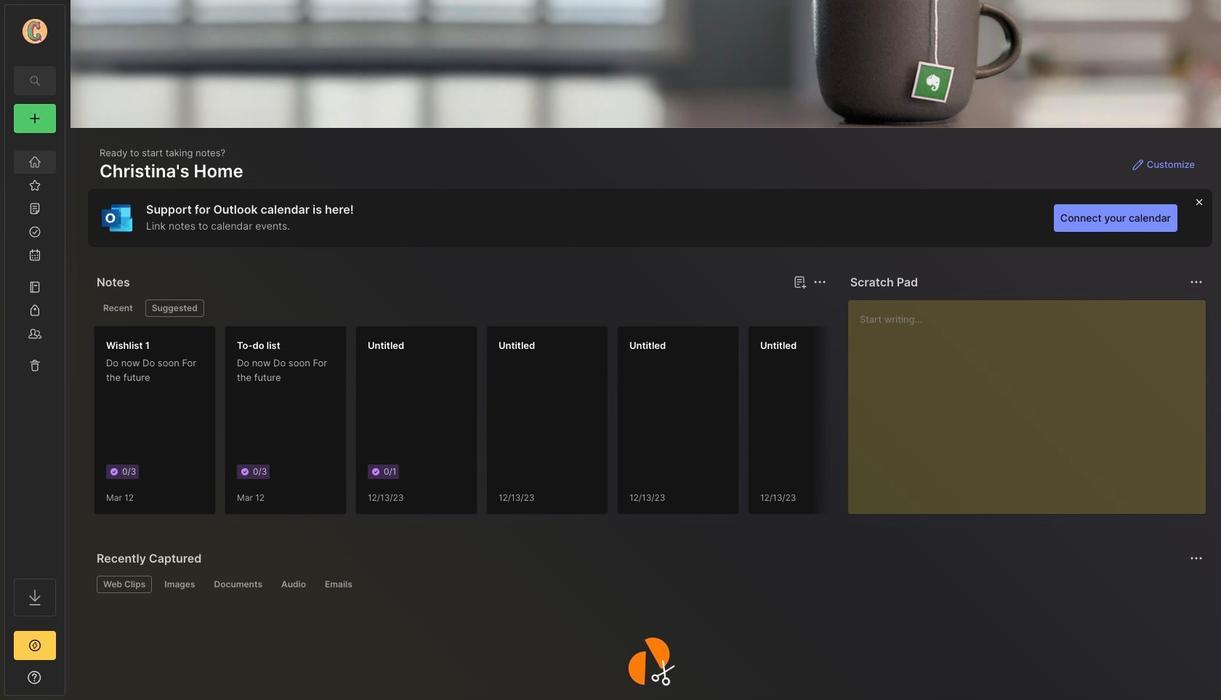 Task type: describe. For each thing, give the bounding box(es) containing it.
upgrade image
[[26, 637, 44, 654]]

WHAT'S NEW field
[[5, 666, 65, 689]]

main element
[[0, 0, 70, 700]]

Start writing… text field
[[860, 300, 1206, 502]]

edit search image
[[26, 72, 44, 89]]

1 more actions field from the left
[[810, 272, 830, 292]]

click to expand image
[[64, 673, 75, 691]]

home image
[[28, 155, 42, 169]]



Task type: locate. For each thing, give the bounding box(es) containing it.
tree inside the main element
[[5, 142, 65, 566]]

more actions image
[[1188, 273, 1206, 291]]

tab
[[97, 300, 139, 317], [145, 300, 204, 317], [97, 576, 152, 593], [158, 576, 202, 593], [208, 576, 269, 593], [275, 576, 313, 593], [318, 576, 359, 593]]

1 tab list from the top
[[97, 300, 824, 317]]

0 horizontal spatial more actions field
[[810, 272, 830, 292]]

account image
[[23, 19, 47, 44]]

2 more actions field from the left
[[1187, 272, 1207, 292]]

row group
[[94, 326, 1010, 524]]

tab list
[[97, 300, 824, 317], [97, 576, 1201, 593]]

1 vertical spatial tab list
[[97, 576, 1201, 593]]

More actions field
[[810, 272, 830, 292], [1187, 272, 1207, 292]]

2 tab list from the top
[[97, 576, 1201, 593]]

1 horizontal spatial more actions field
[[1187, 272, 1207, 292]]

Account field
[[5, 17, 65, 46]]

more actions image
[[811, 273, 829, 291]]

tree
[[5, 142, 65, 566]]

0 vertical spatial tab list
[[97, 300, 824, 317]]



Task type: vqa. For each thing, say whether or not it's contained in the screenshot.
More actions image related to first More actions field from the left
yes



